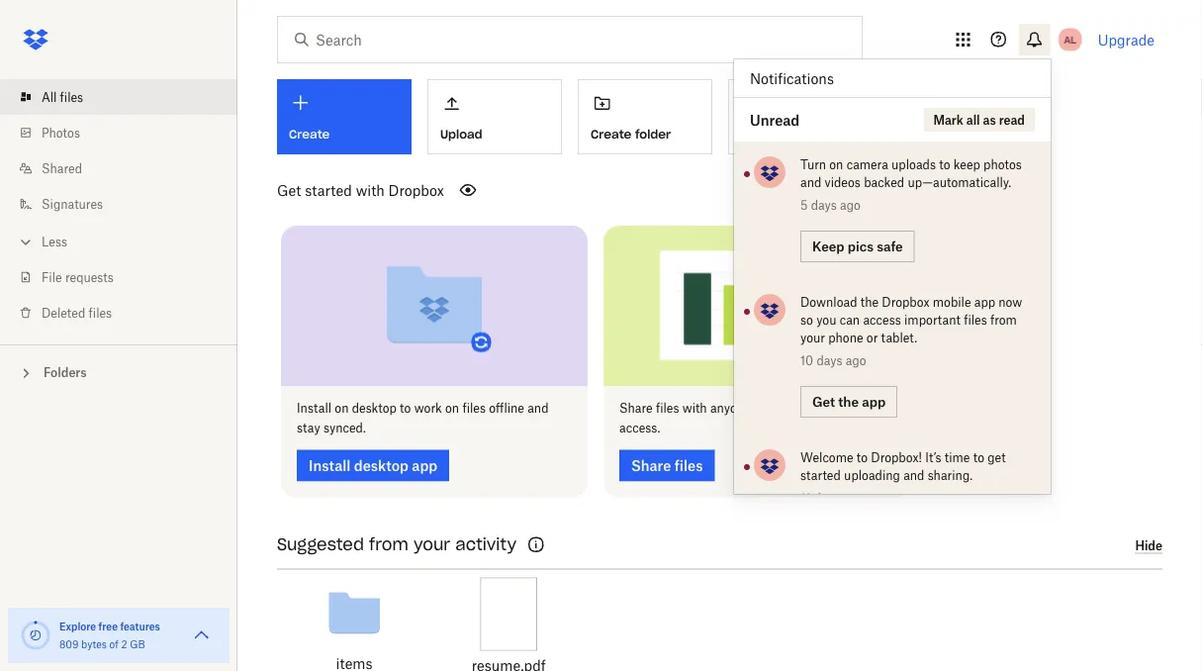 Task type: locate. For each thing, give the bounding box(es) containing it.
the inside download the dropbox mobile app now so you can access important files from your phone or tablet. 10 days ago
[[861, 294, 879, 309]]

and
[[801, 175, 822, 190], [528, 401, 549, 416], [754, 401, 775, 416], [904, 468, 925, 482]]

ago for on
[[840, 197, 861, 212]]

or
[[867, 330, 878, 345], [846, 401, 857, 416]]

get
[[277, 182, 301, 198], [813, 394, 835, 410]]

days right 11
[[814, 490, 840, 505]]

0 vertical spatial ago
[[840, 197, 861, 212]]

quota usage element
[[20, 620, 51, 651]]

0 vertical spatial with
[[356, 182, 385, 198]]

0 horizontal spatial get
[[277, 182, 301, 198]]

access.
[[620, 421, 660, 436]]

from right suggested
[[369, 534, 409, 555]]

on right work
[[445, 401, 459, 416]]

1 horizontal spatial get
[[813, 394, 835, 410]]

the
[[861, 294, 879, 309], [839, 394, 859, 410]]

turn on camera uploads to keep photos and videos backed up—automatically. button
[[801, 155, 1031, 191]]

1 vertical spatial from
[[369, 534, 409, 555]]

desktop
[[352, 401, 397, 416]]

1 horizontal spatial with
[[683, 401, 707, 416]]

days
[[811, 197, 837, 212], [817, 353, 843, 368], [814, 490, 840, 505]]

share files with anyone and control edit or view access.
[[620, 401, 886, 436]]

and down turn
[[801, 175, 822, 190]]

to left get
[[974, 450, 985, 465]]

1 vertical spatial app
[[862, 394, 886, 410]]

or right edit
[[846, 401, 857, 416]]

1 vertical spatial your
[[414, 534, 451, 555]]

days right the 10
[[817, 353, 843, 368]]

with for files
[[683, 401, 707, 416]]

anyone
[[711, 401, 751, 416]]

0 vertical spatial get
[[277, 182, 301, 198]]

phone
[[829, 330, 864, 345]]

free
[[99, 620, 118, 632]]

on up synced.
[[335, 401, 349, 416]]

1 vertical spatial days
[[817, 353, 843, 368]]

file
[[42, 270, 62, 285]]

to
[[939, 157, 951, 172], [400, 401, 411, 416], [857, 450, 868, 465], [974, 450, 985, 465]]

1 horizontal spatial or
[[867, 330, 878, 345]]

0 vertical spatial the
[[861, 294, 879, 309]]

files inside list item
[[60, 90, 83, 104]]

0 vertical spatial days
[[811, 197, 837, 212]]

app right edit
[[862, 394, 886, 410]]

welcome to dropbox! it's time to get started uploading and sharing. 11 days ago
[[801, 450, 1006, 505]]

days inside welcome to dropbox! it's time to get started uploading and sharing. 11 days ago
[[814, 490, 840, 505]]

dropbox
[[389, 182, 444, 198], [882, 294, 930, 309]]

activity
[[456, 534, 517, 555]]

from down now
[[991, 312, 1017, 327]]

days inside download the dropbox mobile app now so you can access important files from your phone or tablet. 10 days ago
[[817, 353, 843, 368]]

it's
[[926, 450, 942, 465]]

uploads
[[892, 157, 936, 172]]

your down so
[[801, 330, 825, 345]]

2 vertical spatial days
[[814, 490, 840, 505]]

your
[[801, 330, 825, 345], [414, 534, 451, 555]]

1 vertical spatial with
[[683, 401, 707, 416]]

safe
[[877, 239, 903, 254]]

control
[[778, 401, 818, 416]]

10
[[801, 353, 814, 368]]

upgrade
[[1098, 31, 1155, 48]]

0 horizontal spatial on
[[335, 401, 349, 416]]

files right deleted
[[89, 305, 112, 320]]

less image
[[16, 232, 36, 252]]

to up the uploading
[[857, 450, 868, 465]]

0 horizontal spatial dropbox
[[389, 182, 444, 198]]

suggested from your activity
[[277, 534, 517, 555]]

ago down the uploading
[[843, 490, 864, 505]]

list
[[0, 67, 238, 344]]

app
[[975, 294, 996, 309], [862, 394, 886, 410]]

days for welcome to dropbox! it's time to get started uploading and sharing. 11 days ago
[[814, 490, 840, 505]]

ago down phone
[[846, 353, 867, 368]]

welcome to dropbox! it's time to get started uploading and sharing. button
[[801, 448, 1031, 484]]

ago down "videos"
[[840, 197, 861, 212]]

2 vertical spatial ago
[[843, 490, 864, 505]]

0 vertical spatial or
[[867, 330, 878, 345]]

1 horizontal spatial dropbox
[[882, 294, 930, 309]]

0 horizontal spatial started
[[305, 182, 352, 198]]

signatures link
[[16, 186, 238, 222]]

get for get the app
[[813, 394, 835, 410]]

all
[[967, 112, 980, 127]]

all files
[[42, 90, 83, 104]]

explore
[[59, 620, 96, 632]]

2 horizontal spatial on
[[830, 157, 844, 172]]

ago inside welcome to dropbox! it's time to get started uploading and sharing. 11 days ago
[[843, 490, 864, 505]]

0 horizontal spatial app
[[862, 394, 886, 410]]

turn
[[801, 157, 826, 172]]

files right share
[[656, 401, 679, 416]]

the for download
[[861, 294, 879, 309]]

your left activity
[[414, 534, 451, 555]]

all files list item
[[0, 79, 238, 115]]

0 vertical spatial app
[[975, 294, 996, 309]]

all
[[42, 90, 57, 104]]

videos
[[825, 175, 861, 190]]

1 horizontal spatial from
[[991, 312, 1017, 327]]

and right the "offline" on the left
[[528, 401, 549, 416]]

0 horizontal spatial the
[[839, 394, 859, 410]]

from
[[991, 312, 1017, 327], [369, 534, 409, 555]]

turn on camera uploads to keep photos and videos backed up—automatically. 5 days ago
[[801, 157, 1022, 212]]

to left work
[[400, 401, 411, 416]]

your inside download the dropbox mobile app now so you can access important files from your phone or tablet. 10 days ago
[[801, 330, 825, 345]]

files right all
[[60, 90, 83, 104]]

create folder
[[591, 126, 671, 142]]

the left the view
[[839, 394, 859, 410]]

tablet.
[[881, 330, 918, 345]]

days right 5
[[811, 197, 837, 212]]

keep pics safe
[[813, 239, 903, 254]]

on up "videos"
[[830, 157, 844, 172]]

list containing all files
[[0, 67, 238, 344]]

dropbox image
[[16, 20, 55, 59]]

1 vertical spatial started
[[801, 468, 841, 482]]

0 horizontal spatial with
[[356, 182, 385, 198]]

with for started
[[356, 182, 385, 198]]

or inside download the dropbox mobile app now so you can access important files from your phone or tablet. 10 days ago
[[867, 330, 878, 345]]

on inside turn on camera uploads to keep photos and videos backed up—automatically. 5 days ago
[[830, 157, 844, 172]]

files for all files
[[60, 90, 83, 104]]

1 horizontal spatial started
[[801, 468, 841, 482]]

deleted
[[42, 305, 85, 320]]

1 vertical spatial ago
[[846, 353, 867, 368]]

get inside button
[[813, 394, 835, 410]]

1 vertical spatial get
[[813, 394, 835, 410]]

get started with dropbox
[[277, 182, 444, 198]]

get the app button
[[801, 386, 898, 418]]

files inside install on desktop to work on files offline and stay synced.
[[463, 401, 486, 416]]

or inside 'share files with anyone and control edit or view access.'
[[846, 401, 857, 416]]

1 horizontal spatial app
[[975, 294, 996, 309]]

0 vertical spatial started
[[305, 182, 352, 198]]

0 horizontal spatial or
[[846, 401, 857, 416]]

files down mobile
[[964, 312, 987, 327]]

or down access
[[867, 330, 878, 345]]

backed
[[864, 175, 905, 190]]

with
[[356, 182, 385, 198], [683, 401, 707, 416]]

1 vertical spatial dropbox
[[882, 294, 930, 309]]

1 vertical spatial the
[[839, 394, 859, 410]]

app inside download the dropbox mobile app now so you can access important files from your phone or tablet. 10 days ago
[[975, 294, 996, 309]]

to left keep
[[939, 157, 951, 172]]

0 vertical spatial your
[[801, 330, 825, 345]]

create folder button
[[578, 79, 713, 154]]

less
[[42, 234, 67, 249]]

0 vertical spatial from
[[991, 312, 1017, 327]]

and inside welcome to dropbox! it's time to get started uploading and sharing. 11 days ago
[[904, 468, 925, 482]]

the inside "get the app" button
[[839, 394, 859, 410]]

folder
[[635, 126, 671, 142]]

files left the "offline" on the left
[[463, 401, 486, 416]]

with inside 'share files with anyone and control edit or view access.'
[[683, 401, 707, 416]]

uploading
[[844, 468, 901, 482]]

ago inside turn on camera uploads to keep photos and videos backed up—automatically. 5 days ago
[[840, 197, 861, 212]]

sharing.
[[928, 468, 973, 482]]

you
[[817, 312, 837, 327]]

app left now
[[975, 294, 996, 309]]

1 horizontal spatial the
[[861, 294, 879, 309]]

files
[[60, 90, 83, 104], [89, 305, 112, 320], [964, 312, 987, 327], [463, 401, 486, 416], [656, 401, 679, 416]]

bytes
[[81, 638, 107, 650]]

on for turn
[[830, 157, 844, 172]]

files inside 'share files with anyone and control edit or view access.'
[[656, 401, 679, 416]]

install on desktop to work on files offline and stay synced.
[[297, 401, 549, 436]]

the up access
[[861, 294, 879, 309]]

the for get
[[839, 394, 859, 410]]

ago
[[840, 197, 861, 212], [846, 353, 867, 368], [843, 490, 864, 505]]

0 horizontal spatial from
[[369, 534, 409, 555]]

days inside turn on camera uploads to keep photos and videos backed up—automatically. 5 days ago
[[811, 197, 837, 212]]

1 horizontal spatial your
[[801, 330, 825, 345]]

and left 'control' at the bottom
[[754, 401, 775, 416]]

and down dropbox!
[[904, 468, 925, 482]]

shared
[[42, 161, 82, 176]]

1 vertical spatial or
[[846, 401, 857, 416]]



Task type: describe. For each thing, give the bounding box(es) containing it.
stay
[[297, 421, 320, 436]]

important
[[905, 312, 961, 327]]

record button
[[728, 79, 863, 154]]

download
[[801, 294, 858, 309]]

time
[[945, 450, 970, 465]]

notifications
[[750, 70, 834, 87]]

app inside button
[[862, 394, 886, 410]]

get the app
[[813, 394, 886, 410]]

as
[[983, 112, 996, 127]]

work
[[414, 401, 442, 416]]

keep pics safe button
[[801, 231, 915, 262]]

create
[[591, 126, 632, 142]]

welcome
[[801, 450, 854, 465]]

ago for to
[[843, 490, 864, 505]]

gb
[[130, 638, 145, 650]]

photos link
[[16, 115, 238, 150]]

all files link
[[16, 79, 238, 115]]

5
[[801, 197, 808, 212]]

access
[[863, 312, 901, 327]]

pics
[[848, 239, 874, 254]]

folders button
[[0, 357, 238, 386]]

read
[[999, 112, 1025, 127]]

upgrade link
[[1098, 31, 1155, 48]]

deleted files link
[[16, 295, 238, 331]]

can
[[840, 312, 860, 327]]

from inside download the dropbox mobile app now so you can access important files from your phone or tablet. 10 days ago
[[991, 312, 1017, 327]]

synced.
[[324, 421, 366, 436]]

requests
[[65, 270, 114, 285]]

and inside turn on camera uploads to keep photos and videos backed up—automatically. 5 days ago
[[801, 175, 822, 190]]

keep
[[954, 157, 981, 172]]

signatures
[[42, 196, 103, 211]]

started inside welcome to dropbox! it's time to get started uploading and sharing. 11 days ago
[[801, 468, 841, 482]]

photos
[[984, 157, 1022, 172]]

file requests link
[[16, 259, 238, 295]]

files for share files with anyone and control edit or view access.
[[656, 401, 679, 416]]

ago inside download the dropbox mobile app now so you can access important files from your phone or tablet. 10 days ago
[[846, 353, 867, 368]]

11
[[801, 490, 811, 505]]

to inside install on desktop to work on files offline and stay synced.
[[400, 401, 411, 416]]

install
[[297, 401, 332, 416]]

dropbox inside download the dropbox mobile app now so you can access important files from your phone or tablet. 10 days ago
[[882, 294, 930, 309]]

days for turn on camera uploads to keep photos and videos backed up—automatically. 5 days ago
[[811, 197, 837, 212]]

files inside download the dropbox mobile app now so you can access important files from your phone or tablet. 10 days ago
[[964, 312, 987, 327]]

of
[[109, 638, 119, 650]]

camera
[[847, 157, 889, 172]]

to inside turn on camera uploads to keep photos and videos backed up—automatically. 5 days ago
[[939, 157, 951, 172]]

0 vertical spatial dropbox
[[389, 182, 444, 198]]

download the dropbox mobile app now so you can access important files from your phone or tablet. 10 days ago
[[801, 294, 1023, 368]]

suggested
[[277, 534, 364, 555]]

and inside 'share files with anyone and control edit or view access.'
[[754, 401, 775, 416]]

mark
[[934, 112, 964, 127]]

files for deleted files
[[89, 305, 112, 320]]

mark all as read button
[[924, 108, 1035, 132]]

share
[[620, 401, 653, 416]]

mobile
[[933, 294, 971, 309]]

1 horizontal spatial on
[[445, 401, 459, 416]]

/resume.pdf image
[[480, 578, 537, 651]]

mark all as read
[[934, 112, 1025, 127]]

and inside install on desktop to work on files offline and stay synced.
[[528, 401, 549, 416]]

keep
[[813, 239, 845, 254]]

photos
[[42, 125, 80, 140]]

2
[[121, 638, 127, 650]]

view
[[860, 401, 886, 416]]

dropbox!
[[871, 450, 922, 465]]

explore free features 809 bytes of 2 gb
[[59, 620, 160, 650]]

get
[[988, 450, 1006, 465]]

0 horizontal spatial your
[[414, 534, 451, 555]]

shared link
[[16, 150, 238, 186]]

folders
[[44, 365, 87, 380]]

get for get started with dropbox
[[277, 182, 301, 198]]

so
[[801, 312, 813, 327]]

edit
[[821, 401, 842, 416]]

now
[[999, 294, 1023, 309]]

deleted files
[[42, 305, 112, 320]]

features
[[120, 620, 160, 632]]

file requests
[[42, 270, 114, 285]]

809
[[59, 638, 79, 650]]

up—automatically.
[[908, 175, 1012, 190]]

offline
[[489, 401, 524, 416]]

download the dropbox mobile app now so you can access important files from your phone or tablet. button
[[801, 293, 1031, 346]]

unread
[[750, 111, 800, 128]]

on for install
[[335, 401, 349, 416]]



Task type: vqa. For each thing, say whether or not it's contained in the screenshot.
of
yes



